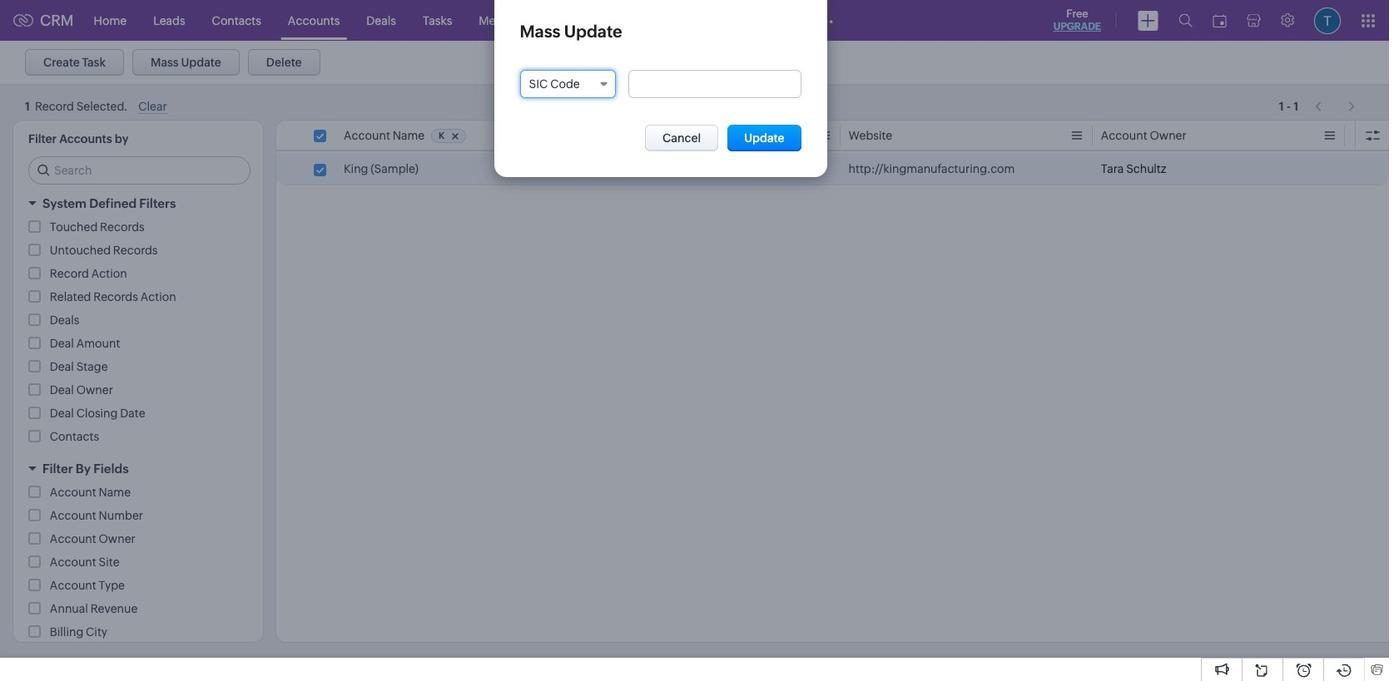 Task type: vqa. For each thing, say whether or not it's contained in the screenshot.
Ben Nelson Field
no



Task type: describe. For each thing, give the bounding box(es) containing it.
crm link
[[13, 12, 74, 29]]

number
[[99, 510, 143, 523]]

king (sample) link
[[344, 161, 419, 177]]

filters
[[139, 197, 176, 211]]

mass update button
[[132, 49, 240, 76]]

free
[[1067, 7, 1089, 20]]

system
[[42, 197, 87, 211]]

row group containing king (sample)
[[276, 153, 1390, 186]]

site
[[99, 556, 120, 570]]

create
[[43, 56, 80, 69]]

0 horizontal spatial deals
[[50, 314, 79, 327]]

records for related
[[93, 291, 138, 304]]

0 vertical spatial owner
[[1150, 129, 1187, 142]]

update inside update button
[[745, 132, 785, 145]]

sic
[[529, 77, 548, 91]]

Search text field
[[29, 157, 250, 184]]

stage
[[76, 361, 108, 374]]

code
[[551, 77, 580, 91]]

record
[[35, 100, 74, 113]]

deal for deal amount
[[50, 337, 74, 351]]

delete
[[266, 56, 302, 69]]

leads link
[[140, 0, 199, 40]]

home link
[[80, 0, 140, 40]]

record
[[50, 267, 89, 281]]

tara
[[1101, 162, 1124, 176]]

accounts link
[[275, 0, 353, 40]]

reports link
[[596, 0, 665, 40]]

meetings link
[[466, 0, 543, 40]]

annual revenue
[[50, 603, 138, 616]]

meetings
[[479, 14, 529, 27]]

by
[[115, 132, 129, 146]]

0 vertical spatial name
[[393, 129, 425, 142]]

2 555- from the left
[[621, 162, 645, 176]]

annual
[[50, 603, 88, 616]]

tara schultz
[[1101, 162, 1167, 176]]

account up annual
[[50, 580, 96, 593]]

1 - from the top
[[1287, 96, 1292, 109]]

deal owner
[[50, 384, 113, 397]]

city
[[86, 626, 108, 639]]

1 vertical spatial owner
[[76, 384, 113, 397]]

http://kingmanufacturing.com
[[849, 162, 1015, 176]]

1 555- from the left
[[596, 162, 621, 176]]

cancel
[[663, 132, 701, 145]]

0 vertical spatial account owner
[[1101, 129, 1187, 142]]

reports
[[609, 14, 651, 27]]

account number
[[50, 510, 143, 523]]

king
[[344, 162, 368, 176]]

related
[[50, 291, 91, 304]]

5555
[[645, 162, 672, 176]]

type
[[99, 580, 125, 593]]

system defined filters
[[42, 197, 176, 211]]

account down by
[[50, 486, 96, 500]]

2 vertical spatial owner
[[99, 533, 136, 546]]

1 horizontal spatial contacts
[[212, 14, 261, 27]]

create task
[[43, 56, 106, 69]]

account up account site on the left
[[50, 533, 96, 546]]

filter by fields
[[42, 462, 129, 476]]

free upgrade
[[1054, 7, 1102, 32]]

555-555-5555
[[596, 162, 672, 176]]

clear
[[138, 100, 167, 113]]

deal closing date
[[50, 407, 145, 420]]

deal stage
[[50, 361, 108, 374]]

schultz
[[1127, 162, 1167, 176]]

calls
[[556, 14, 582, 27]]

date
[[120, 407, 145, 420]]

0 horizontal spatial account name
[[50, 486, 131, 500]]

SIC Code field
[[520, 70, 617, 98]]

mass update inside button
[[151, 56, 221, 69]]

http://kingmanufacturing.com link
[[849, 161, 1015, 177]]

1 1 - 1 from the top
[[1280, 96, 1299, 109]]

deal amount
[[50, 337, 120, 351]]

1 record selected.
[[25, 100, 128, 113]]

0 vertical spatial accounts
[[288, 14, 340, 27]]

deal for deal stage
[[50, 361, 74, 374]]

website
[[849, 129, 893, 142]]



Task type: locate. For each thing, give the bounding box(es) containing it.
system defined filters button
[[13, 189, 263, 218]]

owner up closing
[[76, 384, 113, 397]]

0 horizontal spatial mass
[[151, 56, 179, 69]]

defined
[[89, 197, 137, 211]]

deal down deal stage
[[50, 384, 74, 397]]

account owner down account number
[[50, 533, 136, 546]]

contacts down closing
[[50, 430, 99, 444]]

selected.
[[76, 100, 128, 113]]

deals down "related"
[[50, 314, 79, 327]]

2 vertical spatial records
[[93, 291, 138, 304]]

1 horizontal spatial name
[[393, 129, 425, 142]]

1 vertical spatial action
[[140, 291, 176, 304]]

deals left the 'tasks' link
[[367, 14, 396, 27]]

1 horizontal spatial update
[[564, 22, 623, 41]]

2 navigation from the top
[[1307, 94, 1365, 118]]

4 deal from the top
[[50, 407, 74, 420]]

contacts
[[212, 14, 261, 27], [50, 430, 99, 444]]

1 vertical spatial contacts
[[50, 430, 99, 444]]

mass inside mass update button
[[151, 56, 179, 69]]

untouched
[[50, 244, 111, 257]]

deal for deal owner
[[50, 384, 74, 397]]

records down defined in the top of the page
[[100, 221, 145, 234]]

mass up sic
[[520, 22, 561, 41]]

records for untouched
[[113, 244, 158, 257]]

contacts up delete button
[[212, 14, 261, 27]]

1 horizontal spatial action
[[140, 291, 176, 304]]

None text field
[[630, 71, 801, 97]]

filter left by
[[42, 462, 73, 476]]

filter for filter by fields
[[42, 462, 73, 476]]

related records action
[[50, 291, 176, 304]]

(sample)
[[371, 162, 419, 176]]

0 vertical spatial mass update
[[520, 22, 623, 41]]

1 vertical spatial accounts
[[59, 132, 112, 146]]

0 horizontal spatial action
[[91, 267, 127, 281]]

update inside mass update button
[[181, 56, 221, 69]]

record action
[[50, 267, 127, 281]]

2 vertical spatial update
[[745, 132, 785, 145]]

home
[[94, 14, 127, 27]]

action down untouched records
[[140, 291, 176, 304]]

filter accounts by
[[28, 132, 129, 146]]

1 vertical spatial mass update
[[151, 56, 221, 69]]

closing
[[76, 407, 118, 420]]

deal for deal closing date
[[50, 407, 74, 420]]

-
[[1287, 96, 1292, 109], [1287, 100, 1292, 113]]

create task button
[[25, 49, 124, 76]]

accounts
[[288, 14, 340, 27], [59, 132, 112, 146]]

1 horizontal spatial account name
[[344, 129, 425, 142]]

filter by fields button
[[13, 455, 263, 484]]

deals
[[367, 14, 396, 27], [50, 314, 79, 327]]

account site
[[50, 556, 120, 570]]

deals link
[[353, 0, 410, 40]]

update right cancel button
[[745, 132, 785, 145]]

0 vertical spatial account name
[[344, 129, 425, 142]]

cancel button
[[645, 125, 719, 152]]

1 horizontal spatial accounts
[[288, 14, 340, 27]]

sic code
[[529, 77, 580, 91]]

mass update
[[520, 22, 623, 41], [151, 56, 221, 69]]

mass update down leads
[[151, 56, 221, 69]]

untouched records
[[50, 244, 158, 257]]

2 deal from the top
[[50, 361, 74, 374]]

records down record action
[[93, 291, 138, 304]]

0 horizontal spatial account owner
[[50, 533, 136, 546]]

k
[[439, 131, 445, 141]]

2 1 - 1 from the top
[[1280, 100, 1299, 113]]

0 horizontal spatial update
[[181, 56, 221, 69]]

deal up deal stage
[[50, 337, 74, 351]]

owner
[[1150, 129, 1187, 142], [76, 384, 113, 397], [99, 533, 136, 546]]

action
[[91, 267, 127, 281], [140, 291, 176, 304]]

1 vertical spatial update
[[181, 56, 221, 69]]

account owner up schultz
[[1101, 129, 1187, 142]]

owner up schultz
[[1150, 129, 1187, 142]]

update down leads 'link'
[[181, 56, 221, 69]]

account name
[[344, 129, 425, 142], [50, 486, 131, 500]]

king (sample)
[[344, 162, 419, 176]]

name
[[393, 129, 425, 142], [99, 486, 131, 500]]

0 vertical spatial records
[[100, 221, 145, 234]]

tasks
[[423, 14, 452, 27]]

filter down record
[[28, 132, 57, 146]]

1 horizontal spatial account owner
[[1101, 129, 1187, 142]]

1 vertical spatial deals
[[50, 314, 79, 327]]

0 vertical spatial update
[[564, 22, 623, 41]]

revenue
[[90, 603, 138, 616]]

owner down number
[[99, 533, 136, 546]]

task
[[82, 56, 106, 69]]

fields
[[93, 462, 129, 476]]

name down fields
[[99, 486, 131, 500]]

billing city
[[50, 626, 108, 639]]

upgrade
[[1054, 21, 1102, 32]]

deal
[[50, 337, 74, 351], [50, 361, 74, 374], [50, 384, 74, 397], [50, 407, 74, 420]]

navigation
[[1307, 91, 1365, 115], [1307, 94, 1365, 118]]

deal down deal owner
[[50, 407, 74, 420]]

delete button
[[248, 49, 320, 76]]

0 horizontal spatial name
[[99, 486, 131, 500]]

1 vertical spatial name
[[99, 486, 131, 500]]

action up related records action at the top
[[91, 267, 127, 281]]

amount
[[76, 337, 120, 351]]

0 horizontal spatial mass update
[[151, 56, 221, 69]]

1 vertical spatial account name
[[50, 486, 131, 500]]

tasks link
[[410, 0, 466, 40]]

0 horizontal spatial accounts
[[59, 132, 112, 146]]

by
[[76, 462, 91, 476]]

1 horizontal spatial mass update
[[520, 22, 623, 41]]

name left k on the top left of page
[[393, 129, 425, 142]]

account left number
[[50, 510, 96, 523]]

555-
[[596, 162, 621, 176], [621, 162, 645, 176]]

records for touched
[[100, 221, 145, 234]]

0 horizontal spatial contacts
[[50, 430, 99, 444]]

mass
[[520, 22, 561, 41], [151, 56, 179, 69]]

deal left stage
[[50, 361, 74, 374]]

0 vertical spatial deals
[[367, 14, 396, 27]]

accounts up delete button
[[288, 14, 340, 27]]

leads
[[153, 14, 185, 27]]

1 vertical spatial mass
[[151, 56, 179, 69]]

1 vertical spatial account owner
[[50, 533, 136, 546]]

account up king
[[344, 129, 390, 142]]

crm
[[40, 12, 74, 29]]

0 vertical spatial mass
[[520, 22, 561, 41]]

account owner
[[1101, 129, 1187, 142], [50, 533, 136, 546]]

touched records
[[50, 221, 145, 234]]

account name up account number
[[50, 486, 131, 500]]

1 vertical spatial filter
[[42, 462, 73, 476]]

1 horizontal spatial deals
[[367, 14, 396, 27]]

account type
[[50, 580, 125, 593]]

filter
[[28, 132, 57, 146], [42, 462, 73, 476]]

accounts down the 1 record selected.
[[59, 132, 112, 146]]

contacts link
[[199, 0, 275, 40]]

2 horizontal spatial update
[[745, 132, 785, 145]]

touched
[[50, 221, 98, 234]]

filter inside dropdown button
[[42, 462, 73, 476]]

1 horizontal spatial mass
[[520, 22, 561, 41]]

1 - 1
[[1280, 96, 1299, 109], [1280, 100, 1299, 113]]

3 deal from the top
[[50, 384, 74, 397]]

calls link
[[543, 0, 596, 40]]

row group
[[276, 153, 1390, 186]]

billing
[[50, 626, 83, 639]]

1 navigation from the top
[[1307, 91, 1365, 115]]

account name up king (sample)
[[344, 129, 425, 142]]

0 vertical spatial filter
[[28, 132, 57, 146]]

account up account type
[[50, 556, 96, 570]]

1
[[1280, 96, 1285, 109], [1294, 96, 1299, 109], [1280, 100, 1285, 113], [1294, 100, 1299, 113], [25, 100, 30, 113]]

update up sic code "field"
[[564, 22, 623, 41]]

0 vertical spatial action
[[91, 267, 127, 281]]

update button
[[728, 125, 801, 152]]

mass update up sic code "field"
[[520, 22, 623, 41]]

records down touched records
[[113, 244, 158, 257]]

1 vertical spatial records
[[113, 244, 158, 257]]

2 - from the top
[[1287, 100, 1292, 113]]

mass down leads 'link'
[[151, 56, 179, 69]]

records
[[100, 221, 145, 234], [113, 244, 158, 257], [93, 291, 138, 304]]

filter for filter accounts by
[[28, 132, 57, 146]]

0 vertical spatial contacts
[[212, 14, 261, 27]]

1 deal from the top
[[50, 337, 74, 351]]

account up tara schultz
[[1101, 129, 1148, 142]]



